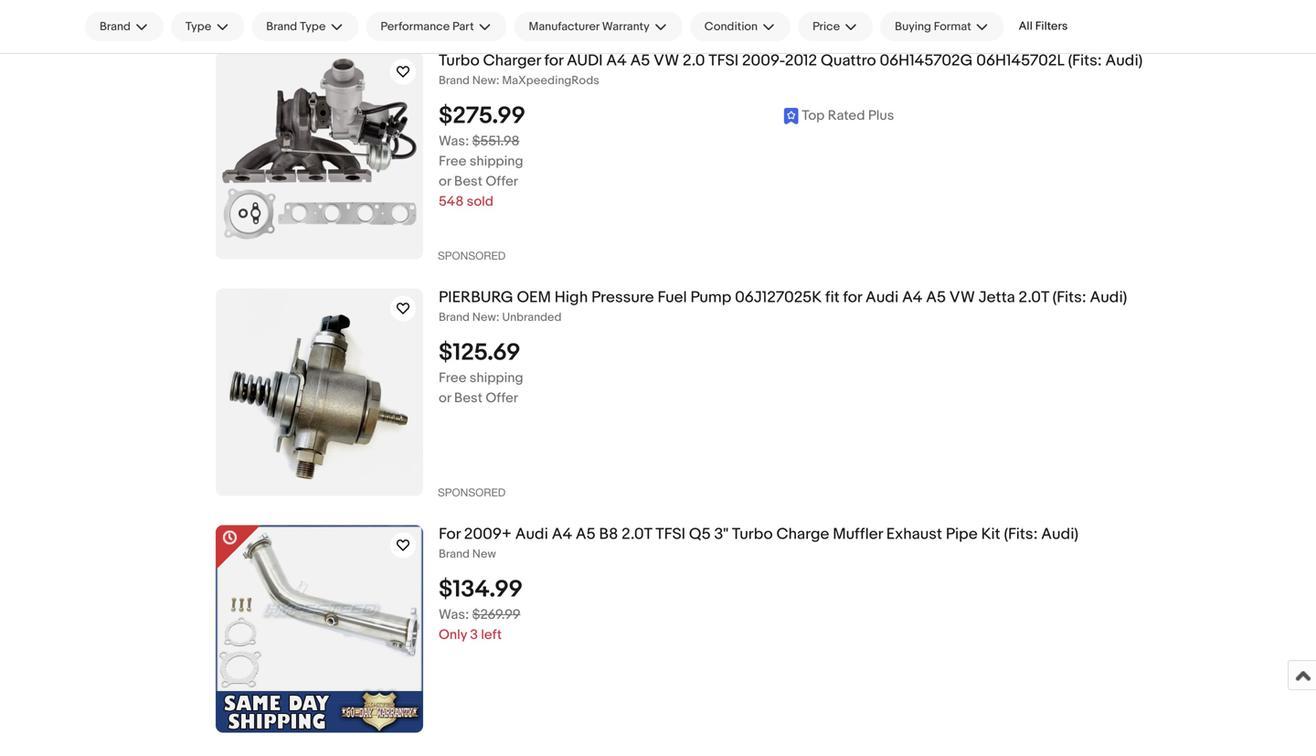 Task type: vqa. For each thing, say whether or not it's contained in the screenshot.
A5 inside the Turbo Charger for AUDI A4 A5 VW 2.0 TFSI 2009-2012 Quattro 06H145702G 06H145702L (Fits: Audi) Brand New : MaXpeedingRods
yes



Task type: describe. For each thing, give the bounding box(es) containing it.
for 2009+ audi a4 a5 b8 2.0t tfsi q5 3" turbo charge muffler exhaust pipe kit image
[[216, 525, 423, 733]]

was: $551.98 free shipping or best offer 548 sold
[[439, 133, 523, 210]]

2.0
[[683, 51, 705, 70]]

3"
[[714, 525, 729, 544]]

fit
[[826, 288, 840, 307]]

shipping inside $125.69 free shipping or best offer
[[470, 370, 523, 386]]

tfsi inside for 2009+ audi a4 a5 b8 2.0t tfsi q5 3" turbo charge muffler exhaust pipe kit (fits: audi) brand new
[[656, 525, 686, 544]]

(fits: inside pierburg oem high pressure fuel pump 06j127025k fit for audi a4 a5 vw jetta 2.0t (fits: audi) brand new : unbranded
[[1053, 288, 1087, 307]]

pipe
[[946, 525, 978, 544]]

548
[[439, 193, 464, 210]]

quattro
[[821, 51, 876, 70]]

for
[[439, 525, 461, 544]]

pump
[[691, 288, 732, 307]]

part
[[453, 19, 474, 34]]

2 type from the left
[[300, 19, 326, 34]]

new inside turbo charger for audi a4 a5 vw 2.0 tfsi 2009-2012 quattro 06h145702g 06h145702l (fits: audi) brand new : maxpeedingrods
[[472, 73, 496, 88]]

condition button
[[690, 12, 791, 41]]

2.0t inside for 2009+ audi a4 a5 b8 2.0t tfsi q5 3" turbo charge muffler exhaust pipe kit (fits: audi) brand new
[[622, 525, 652, 544]]

turbo charger for audi a4 a5 vw 2.0 tfsi 2009-2012 quattro 06h145702g 06h145702l (fits: audi) link
[[439, 51, 1302, 71]]

free inside was: $551.98 free shipping or best offer 548 sold
[[439, 153, 467, 169]]

or inside was: $551.98 free shipping or best offer 548 sold
[[439, 173, 451, 189]]

06h145702g
[[880, 51, 973, 70]]

3
[[470, 626, 478, 643]]

rated
[[828, 107, 865, 124]]

for inside turbo charger for audi a4 a5 vw 2.0 tfsi 2009-2012 quattro 06h145702g 06h145702l (fits: audi) brand new : maxpeedingrods
[[544, 51, 563, 70]]

turbo inside turbo charger for audi a4 a5 vw 2.0 tfsi 2009-2012 quattro 06h145702g 06h145702l (fits: audi) brand new : maxpeedingrods
[[439, 51, 480, 70]]

was: inside "$134.99 was: $269.99 only 3 left"
[[439, 606, 469, 623]]

fuel
[[658, 288, 687, 307]]

vw inside turbo charger for audi a4 a5 vw 2.0 tfsi 2009-2012 quattro 06h145702g 06h145702l (fits: audi) brand new : maxpeedingrods
[[654, 51, 679, 70]]

brand type
[[266, 19, 326, 34]]

brand inside for 2009+ audi a4 a5 b8 2.0t tfsi q5 3" turbo charge muffler exhaust pipe kit (fits: audi) brand new
[[439, 547, 470, 561]]

$269.99
[[472, 606, 521, 623]]

2.0t inside pierburg oem high pressure fuel pump 06j127025k fit for audi a4 a5 vw jetta 2.0t (fits: audi) brand new : unbranded
[[1019, 288, 1049, 307]]

left
[[481, 626, 502, 643]]

maxpeedingrods
[[502, 73, 599, 88]]

tfsi inside turbo charger for audi a4 a5 vw 2.0 tfsi 2009-2012 quattro 06h145702g 06h145702l (fits: audi) brand new : maxpeedingrods
[[709, 51, 739, 70]]

warranty
[[602, 19, 650, 34]]

brand inside pierburg oem high pressure fuel pump 06j127025k fit for audi a4 a5 vw jetta 2.0t (fits: audi) brand new : unbranded
[[439, 310, 470, 324]]

performance part
[[381, 19, 474, 34]]

performance
[[381, 19, 450, 34]]

or inside $125.69 free shipping or best offer
[[439, 390, 451, 406]]

audi) inside pierburg oem high pressure fuel pump 06j127025k fit for audi a4 a5 vw jetta 2.0t (fits: audi) brand new : unbranded
[[1090, 288, 1127, 307]]

jetta
[[979, 288, 1015, 307]]

kit
[[981, 525, 1001, 544]]

charger
[[483, 51, 541, 70]]

offer inside was: $551.98 free shipping or best offer 548 sold
[[486, 173, 518, 189]]

: inside turbo charger for audi a4 a5 vw 2.0 tfsi 2009-2012 quattro 06h145702g 06h145702l (fits: audi) brand new : maxpeedingrods
[[496, 73, 500, 88]]

for inside pierburg oem high pressure fuel pump 06j127025k fit for audi a4 a5 vw jetta 2.0t (fits: audi) brand new : unbranded
[[843, 288, 862, 307]]

buying format
[[895, 19, 971, 34]]

manufacturer
[[529, 19, 600, 34]]

best inside $125.69 free shipping or best offer
[[454, 390, 483, 406]]

best inside was: $551.98 free shipping or best offer 548 sold
[[454, 173, 483, 189]]

all filters
[[1019, 19, 1068, 33]]

price
[[813, 19, 840, 34]]

performance part button
[[366, 12, 507, 41]]

pierburg oem high pressure fuel pump 06j127025k fit for audi a4 a5 vw jetta 2.0t image
[[216, 288, 423, 496]]

a4 inside for 2009+ audi a4 a5 b8 2.0t tfsi q5 3" turbo charge muffler exhaust pipe kit (fits: audi) brand new
[[552, 525, 572, 544]]

muffler
[[833, 525, 883, 544]]



Task type: locate. For each thing, give the bounding box(es) containing it.
audi) inside turbo charger for audi a4 a5 vw 2.0 tfsi 2009-2012 quattro 06h145702g 06h145702l (fits: audi) brand new : maxpeedingrods
[[1106, 51, 1143, 70]]

high
[[555, 288, 588, 307]]

was: inside was: $551.98 free shipping or best offer 548 sold
[[439, 133, 469, 149]]

0 horizontal spatial 2.0t
[[622, 525, 652, 544]]

0 horizontal spatial turbo
[[439, 51, 480, 70]]

2009-
[[742, 51, 785, 70]]

0 horizontal spatial type
[[185, 19, 211, 34]]

sponsored for $125.69
[[438, 486, 506, 498]]

(fits: inside for 2009+ audi a4 a5 b8 2.0t tfsi q5 3" turbo charge muffler exhaust pipe kit (fits: audi) brand new
[[1004, 525, 1038, 544]]

2 : from the top
[[496, 310, 500, 324]]

1 type from the left
[[185, 19, 211, 34]]

top
[[802, 107, 825, 124]]

1 vertical spatial (fits:
[[1053, 288, 1087, 307]]

2 or from the top
[[439, 390, 451, 406]]

or
[[439, 173, 451, 189], [439, 390, 451, 406]]

free down $125.69
[[439, 370, 467, 386]]

0 vertical spatial tfsi
[[709, 51, 739, 70]]

0 vertical spatial (fits:
[[1068, 51, 1102, 70]]

format
[[934, 19, 971, 34]]

shipping
[[470, 153, 523, 169], [470, 370, 523, 386]]

0 vertical spatial a4
[[606, 51, 627, 70]]

for 2009+ audi a4 a5 b8 2.0t tfsi q5 3" turbo charge muffler exhaust pipe kit (fits: audi) link
[[439, 525, 1302, 544]]

$134.99
[[439, 575, 523, 604]]

2 vertical spatial sponsored
[[438, 486, 506, 498]]

06h145702l
[[977, 51, 1065, 70]]

0 vertical spatial sponsored
[[438, 12, 506, 25]]

: down charger
[[496, 73, 500, 88]]

turbo
[[439, 51, 480, 70], [732, 525, 773, 544]]

a5 inside for 2009+ audi a4 a5 b8 2.0t tfsi q5 3" turbo charge muffler exhaust pipe kit (fits: audi) brand new
[[576, 525, 596, 544]]

1 horizontal spatial tfsi
[[709, 51, 739, 70]]

sold
[[467, 193, 494, 210]]

audi right "fit"
[[866, 288, 899, 307]]

$134.99 was: $269.99 only 3 left
[[439, 575, 523, 643]]

offer up sold
[[486, 173, 518, 189]]

pierburg oem high pressure fuel pump 06j127025k fit for audi a4 a5 vw jetta 2.0t (fits: audi) brand new : unbranded
[[439, 288, 1127, 324]]

1 vertical spatial a4
[[902, 288, 923, 307]]

turbo inside for 2009+ audi a4 a5 b8 2.0t tfsi q5 3" turbo charge muffler exhaust pipe kit (fits: audi) brand new
[[732, 525, 773, 544]]

1 vertical spatial free
[[439, 370, 467, 386]]

1 vertical spatial turbo
[[732, 525, 773, 544]]

shipping down $551.98
[[470, 153, 523, 169]]

a4
[[606, 51, 627, 70], [902, 288, 923, 307], [552, 525, 572, 544]]

offer down $125.69
[[486, 390, 518, 406]]

turbo charger for audi a4 a5 vw 2.0 tfsi 2009-2012 quattro 06h145702g 06h145702l image
[[216, 52, 423, 259]]

oem
[[517, 288, 551, 307]]

1 vertical spatial a5
[[926, 288, 946, 307]]

1 vertical spatial or
[[439, 390, 451, 406]]

:
[[496, 73, 500, 88], [496, 310, 500, 324]]

1 or from the top
[[439, 173, 451, 189]]

all filters button
[[1012, 12, 1075, 41]]

2 vertical spatial a4
[[552, 525, 572, 544]]

1 horizontal spatial audi
[[866, 288, 899, 307]]

0 vertical spatial :
[[496, 73, 500, 88]]

sponsored up charger
[[438, 12, 506, 25]]

3 sponsored from the top
[[438, 486, 506, 498]]

Brand New text field
[[439, 547, 1302, 562]]

: down pierburg
[[496, 310, 500, 324]]

vw
[[654, 51, 679, 70], [950, 288, 975, 307]]

$125.69 free shipping or best offer
[[439, 338, 523, 406]]

new inside pierburg oem high pressure fuel pump 06j127025k fit for audi a4 a5 vw jetta 2.0t (fits: audi) brand new : unbranded
[[472, 310, 496, 324]]

top rated plus
[[802, 107, 894, 124]]

a4 right "fit"
[[902, 288, 923, 307]]

1 vertical spatial best
[[454, 390, 483, 406]]

1 offer from the top
[[486, 173, 518, 189]]

audi
[[866, 288, 899, 307], [515, 525, 548, 544]]

2.0t right the b8
[[622, 525, 652, 544]]

b8
[[599, 525, 618, 544]]

2 vertical spatial a5
[[576, 525, 596, 544]]

a5 left the b8
[[576, 525, 596, 544]]

1 vertical spatial 2.0t
[[622, 525, 652, 544]]

was: up only on the bottom of page
[[439, 606, 469, 623]]

shipping inside was: $551.98 free shipping or best offer 548 sold
[[470, 153, 523, 169]]

0 horizontal spatial tfsi
[[656, 525, 686, 544]]

free inside $125.69 free shipping or best offer
[[439, 370, 467, 386]]

top rated plus image
[[784, 107, 894, 124]]

for right "fit"
[[843, 288, 862, 307]]

filters
[[1035, 19, 1068, 33]]

sponsored for $275.99
[[438, 249, 506, 262]]

0 vertical spatial audi
[[866, 288, 899, 307]]

all
[[1019, 19, 1033, 33]]

a5 left "jetta" at the right of page
[[926, 288, 946, 307]]

offer
[[486, 173, 518, 189], [486, 390, 518, 406]]

buying
[[895, 19, 931, 34]]

1 vertical spatial audi
[[515, 525, 548, 544]]

brand inside turbo charger for audi a4 a5 vw 2.0 tfsi 2009-2012 quattro 06h145702g 06h145702l (fits: audi) brand new : maxpeedingrods
[[439, 73, 470, 88]]

shipping down $125.69
[[470, 370, 523, 386]]

2 vertical spatial (fits:
[[1004, 525, 1038, 544]]

(fits: down all filters button
[[1068, 51, 1102, 70]]

audi
[[567, 51, 603, 70]]

None text field
[[439, 73, 1302, 88], [439, 310, 1302, 325], [439, 73, 1302, 88], [439, 310, 1302, 325]]

1 vertical spatial for
[[843, 288, 862, 307]]

$275.99
[[439, 102, 526, 130]]

1 vertical spatial sponsored
[[438, 249, 506, 262]]

1 was: from the top
[[439, 133, 469, 149]]

a4 inside turbo charger for audi a4 a5 vw 2.0 tfsi 2009-2012 quattro 06h145702g 06h145702l (fits: audi) brand new : maxpeedingrods
[[606, 51, 627, 70]]

0 vertical spatial free
[[439, 153, 467, 169]]

price button
[[798, 12, 873, 41]]

(fits:
[[1068, 51, 1102, 70], [1053, 288, 1087, 307], [1004, 525, 1038, 544]]

0 vertical spatial shipping
[[470, 153, 523, 169]]

0 vertical spatial offer
[[486, 173, 518, 189]]

0 vertical spatial was:
[[439, 133, 469, 149]]

tfsi right 2.0
[[709, 51, 739, 70]]

0 vertical spatial best
[[454, 173, 483, 189]]

1 horizontal spatial a4
[[606, 51, 627, 70]]

2 shipping from the top
[[470, 370, 523, 386]]

brand type button
[[252, 12, 359, 41]]

1 vertical spatial shipping
[[470, 370, 523, 386]]

audi) inside for 2009+ audi a4 a5 b8 2.0t tfsi q5 3" turbo charge muffler exhaust pipe kit (fits: audi) brand new
[[1041, 525, 1079, 544]]

pierburg oem high pressure fuel pump 06j127025k fit for audi a4 a5 vw jetta 2.0t (fits: audi) link
[[439, 288, 1302, 307]]

1 horizontal spatial a5
[[630, 51, 650, 70]]

1 horizontal spatial turbo
[[732, 525, 773, 544]]

1 : from the top
[[496, 73, 500, 88]]

1 vertical spatial new
[[472, 310, 496, 324]]

best down $125.69
[[454, 390, 483, 406]]

1 vertical spatial vw
[[950, 288, 975, 307]]

(fits: inside turbo charger for audi a4 a5 vw 2.0 tfsi 2009-2012 quattro 06h145702g 06h145702l (fits: audi) brand new : maxpeedingrods
[[1068, 51, 1102, 70]]

2 free from the top
[[439, 370, 467, 386]]

audi inside for 2009+ audi a4 a5 b8 2.0t tfsi q5 3" turbo charge muffler exhaust pipe kit (fits: audi) brand new
[[515, 525, 548, 544]]

free up the 548
[[439, 153, 467, 169]]

1 vertical spatial offer
[[486, 390, 518, 406]]

brand
[[100, 19, 131, 34], [266, 19, 297, 34], [439, 73, 470, 88], [439, 310, 470, 324], [439, 547, 470, 561]]

tfsi left q5
[[656, 525, 686, 544]]

tfsi
[[709, 51, 739, 70], [656, 525, 686, 544]]

0 horizontal spatial a5
[[576, 525, 596, 544]]

1 new from the top
[[472, 73, 496, 88]]

unbranded
[[502, 310, 562, 324]]

brand button
[[85, 12, 164, 41]]

a4 right audi
[[606, 51, 627, 70]]

offer inside $125.69 free shipping or best offer
[[486, 390, 518, 406]]

was: down $275.99
[[439, 133, 469, 149]]

a5
[[630, 51, 650, 70], [926, 288, 946, 307], [576, 525, 596, 544]]

2 vertical spatial new
[[472, 547, 496, 561]]

0 vertical spatial a5
[[630, 51, 650, 70]]

$125.69
[[439, 338, 521, 367]]

turbo right 3"
[[732, 525, 773, 544]]

was:
[[439, 133, 469, 149], [439, 606, 469, 623]]

manufacturer warranty button
[[514, 12, 683, 41]]

2 new from the top
[[472, 310, 496, 324]]

new down "2009+" at the left bottom of the page
[[472, 547, 496, 561]]

vw inside pierburg oem high pressure fuel pump 06j127025k fit for audi a4 a5 vw jetta 2.0t (fits: audi) brand new : unbranded
[[950, 288, 975, 307]]

0 vertical spatial new
[[472, 73, 496, 88]]

a5 down warranty
[[630, 51, 650, 70]]

pierburg
[[439, 288, 513, 307]]

2.0t right "jetta" at the right of page
[[1019, 288, 1049, 307]]

2 best from the top
[[454, 390, 483, 406]]

or down $125.69
[[439, 390, 451, 406]]

0 vertical spatial audi)
[[1106, 51, 1143, 70]]

vw left "jetta" at the right of page
[[950, 288, 975, 307]]

sponsored up pierburg
[[438, 249, 506, 262]]

turbo down part
[[439, 51, 480, 70]]

0 vertical spatial for
[[544, 51, 563, 70]]

a5 inside turbo charger for audi a4 a5 vw 2.0 tfsi 2009-2012 quattro 06h145702g 06h145702l (fits: audi) brand new : maxpeedingrods
[[630, 51, 650, 70]]

charge
[[777, 525, 830, 544]]

for
[[544, 51, 563, 70], [843, 288, 862, 307]]

new
[[472, 73, 496, 88], [472, 310, 496, 324], [472, 547, 496, 561]]

2 was: from the top
[[439, 606, 469, 623]]

best up sold
[[454, 173, 483, 189]]

vw left 2.0
[[654, 51, 679, 70]]

audi right "2009+" at the left bottom of the page
[[515, 525, 548, 544]]

audi inside pierburg oem high pressure fuel pump 06j127025k fit for audi a4 a5 vw jetta 2.0t (fits: audi) brand new : unbranded
[[866, 288, 899, 307]]

0 horizontal spatial a4
[[552, 525, 572, 544]]

exhaust
[[886, 525, 942, 544]]

1 horizontal spatial 2.0t
[[1019, 288, 1049, 307]]

1 vertical spatial :
[[496, 310, 500, 324]]

sponsored
[[438, 12, 506, 25], [438, 249, 506, 262], [438, 486, 506, 498]]

1 vertical spatial tfsi
[[656, 525, 686, 544]]

2 sponsored from the top
[[438, 249, 506, 262]]

(fits: right kit
[[1004, 525, 1038, 544]]

type button
[[171, 12, 244, 41]]

or up the 548
[[439, 173, 451, 189]]

2 offer from the top
[[486, 390, 518, 406]]

: inside pierburg oem high pressure fuel pump 06j127025k fit for audi a4 a5 vw jetta 2.0t (fits: audi) brand new : unbranded
[[496, 310, 500, 324]]

0 horizontal spatial vw
[[654, 51, 679, 70]]

2 horizontal spatial a4
[[902, 288, 923, 307]]

2.0t
[[1019, 288, 1049, 307], [622, 525, 652, 544]]

0 vertical spatial 2.0t
[[1019, 288, 1049, 307]]

1 horizontal spatial type
[[300, 19, 326, 34]]

1 vertical spatial audi)
[[1090, 288, 1127, 307]]

type
[[185, 19, 211, 34], [300, 19, 326, 34]]

2 horizontal spatial a5
[[926, 288, 946, 307]]

1 free from the top
[[439, 153, 467, 169]]

3 new from the top
[[472, 547, 496, 561]]

1 horizontal spatial for
[[843, 288, 862, 307]]

1 horizontal spatial vw
[[950, 288, 975, 307]]

$551.98
[[472, 133, 520, 149]]

a4 inside pierburg oem high pressure fuel pump 06j127025k fit for audi a4 a5 vw jetta 2.0t (fits: audi) brand new : unbranded
[[902, 288, 923, 307]]

new down charger
[[472, 73, 496, 88]]

(fits: right "jetta" at the right of page
[[1053, 288, 1087, 307]]

a4 left the b8
[[552, 525, 572, 544]]

a5 inside pierburg oem high pressure fuel pump 06j127025k fit for audi a4 a5 vw jetta 2.0t (fits: audi) brand new : unbranded
[[926, 288, 946, 307]]

0 vertical spatial turbo
[[439, 51, 480, 70]]

for 2009+ audi a4 a5 b8 2.0t tfsi q5 3" turbo charge muffler exhaust pipe kit (fits: audi) brand new
[[439, 525, 1079, 561]]

audi)
[[1106, 51, 1143, 70], [1090, 288, 1127, 307], [1041, 525, 1079, 544]]

0 vertical spatial vw
[[654, 51, 679, 70]]

1 sponsored from the top
[[438, 12, 506, 25]]

best
[[454, 173, 483, 189], [454, 390, 483, 406]]

buying format button
[[880, 12, 1004, 41]]

0 vertical spatial or
[[439, 173, 451, 189]]

manufacturer warranty
[[529, 19, 650, 34]]

condition
[[705, 19, 758, 34]]

2012
[[785, 51, 817, 70]]

new down pierburg
[[472, 310, 496, 324]]

0 horizontal spatial audi
[[515, 525, 548, 544]]

2 vertical spatial audi)
[[1041, 525, 1079, 544]]

only
[[439, 626, 467, 643]]

sponsored up "2009+" at the left bottom of the page
[[438, 486, 506, 498]]

q5
[[689, 525, 711, 544]]

free
[[439, 153, 467, 169], [439, 370, 467, 386]]

0 horizontal spatial for
[[544, 51, 563, 70]]

1 shipping from the top
[[470, 153, 523, 169]]

2009+
[[464, 525, 512, 544]]

pressure
[[592, 288, 654, 307]]

new inside for 2009+ audi a4 a5 b8 2.0t tfsi q5 3" turbo charge muffler exhaust pipe kit (fits: audi) brand new
[[472, 547, 496, 561]]

plus
[[868, 107, 894, 124]]

06j127025k
[[735, 288, 822, 307]]

for up maxpeedingrods
[[544, 51, 563, 70]]

1 best from the top
[[454, 173, 483, 189]]

turbo charger for audi a4 a5 vw 2.0 tfsi 2009-2012 quattro 06h145702g 06h145702l (fits: audi) brand new : maxpeedingrods
[[439, 51, 1143, 88]]

1 vertical spatial was:
[[439, 606, 469, 623]]



